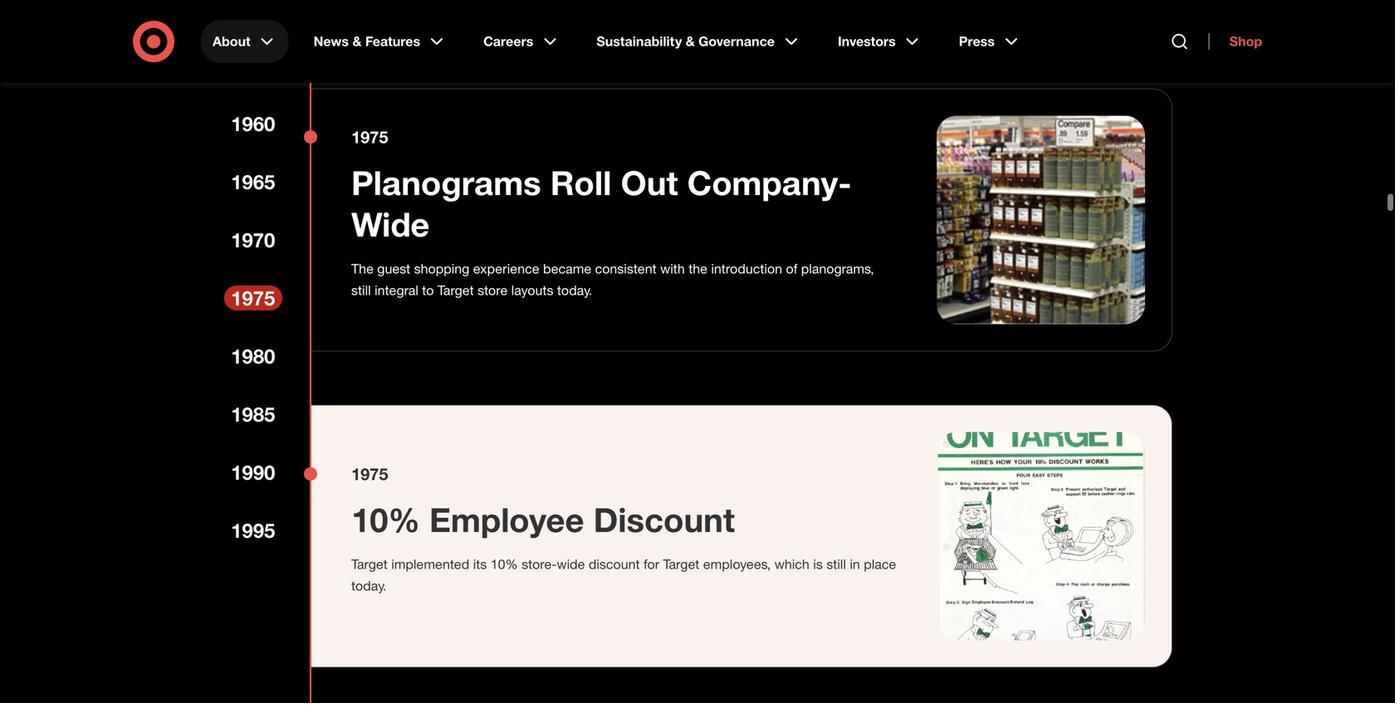 Task type: describe. For each thing, give the bounding box(es) containing it.
became
[[543, 261, 592, 277]]

& for features
[[353, 33, 362, 49]]

features
[[365, 33, 420, 49]]

introduction
[[711, 261, 783, 277]]

1975 for planograms roll out company- wide
[[351, 127, 388, 147]]

1980 link
[[224, 344, 282, 369]]

text image
[[937, 432, 1146, 641]]

0 horizontal spatial 10%
[[351, 500, 420, 540]]

1985
[[231, 402, 275, 427]]

shop
[[1230, 33, 1263, 49]]

out
[[621, 162, 678, 203]]

wide
[[351, 204, 430, 245]]

store-
[[522, 557, 557, 573]]

today. inside "the guest shopping experience became consistent with the introduction of planograms, still integral to target store layouts today."
[[557, 282, 592, 299]]

1985 link
[[224, 402, 282, 427]]

1960
[[231, 112, 275, 136]]

& for governance
[[686, 33, 695, 49]]

1965 link
[[224, 169, 282, 194]]

with
[[661, 261, 685, 277]]

1975 for 10% employee discount
[[351, 464, 388, 484]]

target implemented its 10% store-wide discount for target employees, which is still in place today.
[[351, 557, 897, 594]]

shop link
[[1209, 33, 1263, 50]]

for
[[644, 557, 660, 573]]

integral
[[375, 282, 419, 299]]

careers
[[484, 33, 534, 49]]

of
[[786, 261, 798, 277]]

1980
[[231, 344, 275, 368]]

1970 link
[[224, 228, 282, 253]]

10% inside target implemented its 10% store-wide discount for target employees, which is still in place today.
[[491, 557, 518, 573]]

1990 link
[[224, 460, 282, 485]]

company-
[[688, 162, 852, 203]]

which
[[775, 557, 810, 573]]

10% employee discount
[[351, 500, 735, 540]]

news & features
[[314, 33, 420, 49]]

target inside "the guest shopping experience became consistent with the introduction of planograms, still integral to target store layouts today."
[[438, 282, 474, 299]]

the
[[351, 261, 374, 277]]

the guest shopping experience became consistent with the introduction of planograms, still integral to target store layouts today.
[[351, 261, 874, 299]]

place
[[864, 557, 897, 573]]

0 horizontal spatial target
[[351, 557, 388, 573]]

is
[[813, 557, 823, 573]]

about link
[[201, 20, 289, 63]]

sustainability
[[597, 33, 682, 49]]

careers link
[[472, 20, 572, 63]]



Task type: vqa. For each thing, say whether or not it's contained in the screenshot.
rightmost "U.S."
no



Task type: locate. For each thing, give the bounding box(es) containing it.
sustainability & governance
[[597, 33, 775, 49]]

10%
[[351, 500, 420, 540], [491, 557, 518, 573]]

today.
[[557, 282, 592, 299], [351, 578, 387, 594]]

0 vertical spatial 10%
[[351, 500, 420, 540]]

0 vertical spatial 1975
[[351, 127, 388, 147]]

1 vertical spatial still
[[827, 557, 846, 573]]

employee
[[429, 500, 584, 540]]

planograms
[[351, 162, 541, 203]]

to
[[422, 282, 434, 299]]

2 & from the left
[[686, 33, 695, 49]]

1975
[[351, 127, 388, 147], [231, 286, 275, 310], [351, 464, 388, 484]]

target left implemented
[[351, 557, 388, 573]]

1965
[[231, 170, 275, 194]]

store
[[478, 282, 508, 299]]

layouts
[[511, 282, 554, 299]]

press link
[[948, 20, 1033, 63]]

still inside target implemented its 10% store-wide discount for target employees, which is still in place today.
[[827, 557, 846, 573]]

1975 link
[[224, 286, 282, 311]]

in
[[850, 557, 860, 573]]

2 horizontal spatial target
[[663, 557, 700, 573]]

0 horizontal spatial still
[[351, 282, 371, 299]]

0 horizontal spatial today.
[[351, 578, 387, 594]]

news & features link
[[302, 20, 459, 63]]

target down shopping
[[438, 282, 474, 299]]

1970
[[231, 228, 275, 252]]

1995 link
[[224, 518, 282, 543]]

1 horizontal spatial still
[[827, 557, 846, 573]]

1990
[[231, 461, 275, 485]]

1 horizontal spatial &
[[686, 33, 695, 49]]

target
[[438, 282, 474, 299], [351, 557, 388, 573], [663, 557, 700, 573]]

investors link
[[827, 20, 934, 63]]

& left governance
[[686, 33, 695, 49]]

planograms roll out company- wide
[[351, 162, 852, 245]]

1 vertical spatial 1975
[[231, 286, 275, 310]]

consistent
[[595, 261, 657, 277]]

investors
[[838, 33, 896, 49]]

10% right its
[[491, 557, 518, 573]]

news
[[314, 33, 349, 49]]

its
[[473, 557, 487, 573]]

2 vertical spatial 1975
[[351, 464, 388, 484]]

1960 link
[[224, 111, 282, 136]]

shopping
[[414, 261, 470, 277]]

1 vertical spatial 10%
[[491, 557, 518, 573]]

still inside "the guest shopping experience became consistent with the introduction of planograms, still integral to target store layouts today."
[[351, 282, 371, 299]]

1 vertical spatial today.
[[351, 578, 387, 594]]

0 vertical spatial still
[[351, 282, 371, 299]]

10% up implemented
[[351, 500, 420, 540]]

about
[[213, 33, 251, 49]]

1975 inside 1975 link
[[231, 286, 275, 310]]

today. inside target implemented its 10% store-wide discount for target employees, which is still in place today.
[[351, 578, 387, 594]]

target right for
[[663, 557, 700, 573]]

employees,
[[703, 557, 771, 573]]

the
[[689, 261, 708, 277]]

1 & from the left
[[353, 33, 362, 49]]

1 horizontal spatial today.
[[557, 282, 592, 299]]

discount
[[594, 500, 735, 540]]

discount
[[589, 557, 640, 573]]

experience
[[473, 261, 540, 277]]

0 horizontal spatial &
[[353, 33, 362, 49]]

implemented
[[391, 557, 470, 573]]

roll
[[551, 162, 612, 203]]

&
[[353, 33, 362, 49], [686, 33, 695, 49]]

still
[[351, 282, 371, 299], [827, 557, 846, 573]]

still down 'the'
[[351, 282, 371, 299]]

still right is on the bottom of the page
[[827, 557, 846, 573]]

planograms,
[[801, 261, 874, 277]]

1 horizontal spatial target
[[438, 282, 474, 299]]

governance
[[699, 33, 775, 49]]

0 vertical spatial today.
[[557, 282, 592, 299]]

& right news
[[353, 33, 362, 49]]

sustainability & governance link
[[585, 20, 813, 63]]

1 horizontal spatial 10%
[[491, 557, 518, 573]]

wide
[[557, 557, 585, 573]]

a store with shelves of products image
[[937, 116, 1146, 324]]

1995
[[231, 519, 275, 543]]

press
[[959, 33, 995, 49]]

guest
[[377, 261, 411, 277]]



